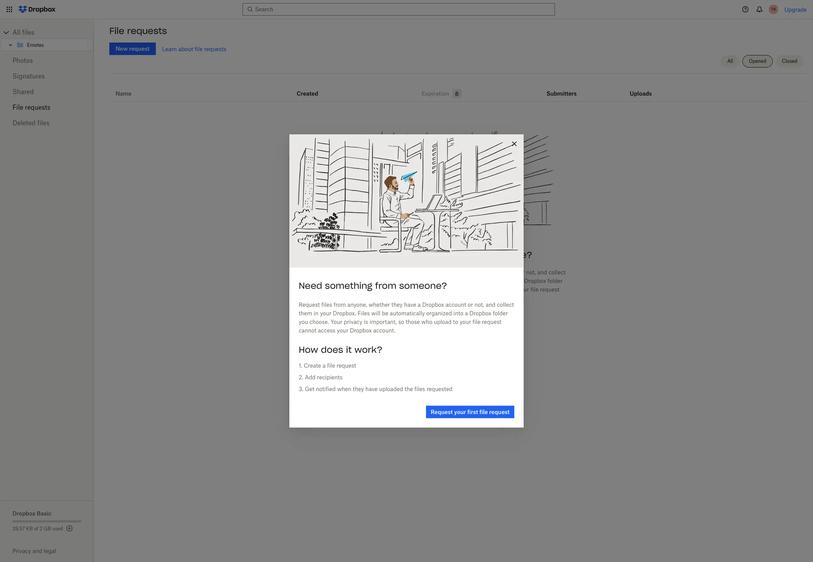 Task type: vqa. For each thing, say whether or not it's contained in the screenshot.
the topmost 'requests'
yes



Task type: describe. For each thing, give the bounding box(es) containing it.
gb
[[44, 527, 51, 532]]

anyone, inside dialog
[[348, 302, 368, 308]]

folder inside dialog
[[493, 310, 508, 317]]

0 vertical spatial cannot
[[410, 295, 428, 302]]

privacy and legal
[[13, 548, 56, 555]]

recipients
[[317, 374, 343, 381]]

opened button
[[743, 55, 774, 68]]

requested
[[427, 386, 453, 393]]

organized inside dialog
[[427, 310, 452, 317]]

1 horizontal spatial files
[[413, 278, 425, 285]]

1 horizontal spatial someone?
[[485, 250, 533, 261]]

1 horizontal spatial them
[[354, 278, 367, 285]]

0 vertical spatial to
[[512, 287, 517, 293]]

privacy inside dialog
[[344, 319, 363, 325]]

your inside dialog
[[331, 319, 343, 325]]

1 vertical spatial automatically
[[390, 310, 425, 317]]

dialog containing need something from someone?
[[290, 135, 524, 428]]

all files tree
[[1, 26, 94, 51]]

how
[[299, 345, 318, 356]]

0 vertical spatial anyone,
[[399, 269, 419, 276]]

file inside button
[[480, 409, 488, 416]]

the
[[405, 386, 413, 393]]

0 vertical spatial request
[[351, 269, 372, 276]]

1 column header from the left
[[547, 80, 578, 99]]

emotes link
[[16, 40, 86, 50]]

1.
[[299, 363, 303, 369]]

1 vertical spatial choose.
[[310, 319, 329, 325]]

0 horizontal spatial collect
[[497, 302, 514, 308]]

2 column header from the left
[[631, 80, 662, 99]]

privacy and legal link
[[13, 548, 94, 555]]

0 vertical spatial you
[[357, 287, 366, 293]]

files inside tree
[[22, 29, 34, 36]]

1 vertical spatial something
[[325, 280, 373, 291]]

privacy
[[13, 548, 31, 555]]

1 horizontal spatial who
[[480, 287, 491, 293]]

about
[[179, 46, 193, 52]]

0 horizontal spatial will
[[372, 310, 381, 317]]

1 horizontal spatial collect
[[549, 269, 566, 276]]

not, inside dialog
[[475, 302, 485, 308]]

all files link
[[13, 26, 94, 39]]

28.57 kb of 2 gb used
[[13, 527, 63, 532]]

1 vertical spatial request
[[299, 302, 320, 308]]

1 horizontal spatial not,
[[527, 269, 537, 276]]

2 horizontal spatial requests
[[204, 46, 227, 52]]

does
[[321, 345, 344, 356]]

0 vertical spatial file
[[109, 25, 125, 36]]

1 vertical spatial whether
[[369, 302, 390, 308]]

2 vertical spatial they
[[353, 386, 364, 393]]

1 horizontal spatial need
[[384, 250, 408, 261]]

notified
[[316, 386, 336, 393]]

0 vertical spatial organized
[[482, 278, 507, 285]]

0 horizontal spatial important,
[[370, 319, 397, 325]]

0 vertical spatial file requests
[[109, 25, 167, 36]]

1 vertical spatial so
[[399, 319, 405, 325]]

dropbox logo - go to the homepage image
[[16, 3, 58, 16]]

files inside "link"
[[37, 119, 50, 127]]

1 horizontal spatial choose.
[[368, 287, 387, 293]]

1 vertical spatial someone?
[[400, 280, 448, 291]]

2 vertical spatial and
[[33, 548, 42, 555]]

0 horizontal spatial files
[[358, 310, 370, 317]]

0 horizontal spatial in
[[314, 310, 319, 317]]

0 vertical spatial dropbox.
[[388, 278, 411, 285]]

0 vertical spatial privacy
[[402, 287, 421, 293]]

0 vertical spatial need something from someone?
[[384, 250, 533, 261]]

name
[[116, 90, 132, 97]]

1 horizontal spatial into
[[509, 278, 519, 285]]

need something from someone? inside dialog
[[299, 280, 448, 291]]

dropbox basic
[[13, 511, 51, 518]]

3. get notified when they have uploaded the files requested
[[299, 386, 453, 393]]

signatures
[[13, 72, 45, 80]]

28.57
[[13, 527, 25, 532]]

0 vertical spatial access
[[429, 295, 447, 302]]

2 vertical spatial have
[[366, 386, 378, 393]]

1 vertical spatial account
[[446, 302, 467, 308]]

signatures link
[[13, 68, 81, 84]]

1 horizontal spatial whether
[[421, 269, 442, 276]]

all button
[[722, 55, 740, 68]]

1 horizontal spatial account.
[[485, 295, 507, 302]]

request inside button
[[431, 409, 453, 416]]

0 horizontal spatial upload
[[434, 319, 452, 325]]

2. add recipients
[[299, 374, 343, 381]]

create
[[304, 363, 321, 369]]

it
[[346, 345, 352, 356]]

shared
[[13, 88, 34, 96]]

request inside button
[[490, 409, 510, 416]]

1 horizontal spatial they
[[392, 302, 403, 308]]

first
[[468, 409, 479, 416]]

1. create a file request
[[299, 363, 356, 369]]

upgrade
[[785, 6, 808, 13]]

0 vertical spatial or
[[520, 269, 525, 276]]

all for all files
[[13, 29, 20, 36]]

1 vertical spatial account.
[[374, 327, 396, 334]]



Task type: locate. For each thing, give the bounding box(es) containing it.
1 vertical spatial folder
[[493, 310, 508, 317]]

1 horizontal spatial your
[[389, 287, 401, 293]]

1 horizontal spatial all
[[728, 58, 734, 64]]

your inside button
[[455, 409, 467, 416]]

0 horizontal spatial cannot
[[299, 327, 317, 334]]

not,
[[527, 269, 537, 276], [475, 302, 485, 308]]

1 vertical spatial or
[[468, 302, 474, 308]]

request
[[351, 269, 372, 276], [299, 302, 320, 308], [431, 409, 453, 416]]

cannot
[[410, 295, 428, 302], [299, 327, 317, 334]]

1 vertical spatial them
[[299, 310, 313, 317]]

get
[[305, 386, 315, 393]]

1 vertical spatial collect
[[497, 302, 514, 308]]

1 vertical spatial dropbox.
[[333, 310, 357, 317]]

0 vertical spatial account.
[[485, 295, 507, 302]]

1 vertical spatial you
[[299, 319, 308, 325]]

0 horizontal spatial dropbox.
[[333, 310, 357, 317]]

0 horizontal spatial they
[[353, 386, 364, 393]]

request your first file request button
[[426, 406, 515, 419]]

learn about file requests
[[162, 46, 227, 52]]

0 horizontal spatial automatically
[[390, 310, 425, 317]]

2 horizontal spatial have
[[456, 269, 468, 276]]

0 vertical spatial those
[[464, 287, 478, 293]]

collect
[[549, 269, 566, 276], [497, 302, 514, 308]]

file requests link
[[13, 100, 81, 115]]

0 horizontal spatial organized
[[427, 310, 452, 317]]

all for all
[[728, 58, 734, 64]]

closed button
[[777, 55, 805, 68]]

closed
[[783, 58, 798, 64]]

get more space image
[[65, 525, 74, 534]]

1 horizontal spatial folder
[[548, 278, 563, 285]]

they
[[444, 269, 455, 276], [392, 302, 403, 308], [353, 386, 364, 393]]

0 vertical spatial in
[[369, 278, 374, 285]]

all files
[[13, 29, 34, 36]]

files
[[22, 29, 34, 36], [37, 119, 50, 127], [373, 269, 384, 276], [322, 302, 332, 308], [415, 386, 426, 393]]

0 vertical spatial not,
[[527, 269, 537, 276]]

1 vertical spatial to
[[453, 319, 459, 325]]

0 horizontal spatial access
[[318, 327, 336, 334]]

1 vertical spatial file requests
[[13, 104, 50, 111]]

0 vertical spatial choose.
[[368, 287, 387, 293]]

0 horizontal spatial need
[[299, 280, 323, 291]]

upload
[[492, 287, 510, 293], [434, 319, 452, 325]]

privacy
[[402, 287, 421, 293], [344, 319, 363, 325]]

those
[[464, 287, 478, 293], [406, 319, 420, 325]]

choose.
[[368, 287, 387, 293], [310, 319, 329, 325]]

1 horizontal spatial request
[[351, 269, 372, 276]]

row containing name
[[109, 77, 808, 102]]

requests up deleted files at the left top
[[25, 104, 50, 111]]

0 horizontal spatial whether
[[369, 302, 390, 308]]

row
[[109, 77, 808, 102]]

something
[[410, 250, 458, 261], [325, 280, 373, 291]]

0 horizontal spatial choose.
[[310, 319, 329, 325]]

basic
[[37, 511, 51, 518]]

1 vertical spatial need
[[299, 280, 323, 291]]

someone?
[[485, 250, 533, 261], [400, 280, 448, 291]]

file requests
[[109, 25, 167, 36], [13, 104, 50, 111]]

0 vertical spatial have
[[456, 269, 468, 276]]

0 vertical spatial important,
[[428, 287, 455, 293]]

is
[[422, 287, 427, 293], [364, 319, 368, 325]]

need something from someone?
[[384, 250, 533, 261], [299, 280, 448, 291]]

1 horizontal spatial account
[[498, 269, 519, 276]]

kb
[[26, 527, 33, 532]]

0 horizontal spatial file requests
[[13, 104, 50, 111]]

files
[[413, 278, 425, 285], [358, 310, 370, 317]]

need
[[384, 250, 408, 261], [299, 280, 323, 291]]

0 vertical spatial be
[[437, 278, 444, 285]]

uploaded
[[379, 386, 404, 393]]

in
[[369, 278, 374, 285], [314, 310, 319, 317]]

all
[[13, 29, 20, 36], [728, 58, 734, 64]]

0 vertical spatial folder
[[548, 278, 563, 285]]

0 horizontal spatial have
[[366, 386, 378, 393]]

3.
[[299, 386, 304, 393]]

2.
[[299, 374, 304, 381]]

shared link
[[13, 84, 81, 100]]

1 vertical spatial is
[[364, 319, 368, 325]]

pro trial element
[[450, 89, 462, 99]]

2 vertical spatial request
[[431, 409, 453, 416]]

learn
[[162, 46, 177, 52]]

0 vertical spatial them
[[354, 278, 367, 285]]

and
[[538, 269, 548, 276], [486, 302, 496, 308], [33, 548, 42, 555]]

who
[[480, 287, 491, 293], [422, 319, 433, 325]]

1 horizontal spatial dropbox.
[[388, 278, 411, 285]]

2 horizontal spatial and
[[538, 269, 548, 276]]

1 horizontal spatial automatically
[[445, 278, 480, 285]]

1 horizontal spatial important,
[[428, 287, 455, 293]]

account.
[[485, 295, 507, 302], [374, 327, 396, 334]]

1 vertical spatial file
[[13, 104, 23, 111]]

created button
[[297, 89, 319, 99]]

to
[[512, 287, 517, 293], [453, 319, 459, 325]]

request
[[541, 287, 560, 293], [482, 319, 502, 325], [337, 363, 356, 369], [490, 409, 510, 416]]

0 horizontal spatial who
[[422, 319, 433, 325]]

add
[[305, 374, 316, 381]]

file
[[195, 46, 203, 52], [531, 287, 539, 293], [473, 319, 481, 325], [327, 363, 335, 369], [480, 409, 488, 416]]

0 horizontal spatial column header
[[547, 80, 578, 99]]

2 vertical spatial requests
[[25, 104, 50, 111]]

dropbox.
[[388, 278, 411, 285], [333, 310, 357, 317]]

folder
[[548, 278, 563, 285], [493, 310, 508, 317]]

0 vertical spatial requests
[[127, 25, 167, 36]]

1 horizontal spatial and
[[486, 302, 496, 308]]

2
[[40, 527, 43, 532]]

0 vertical spatial who
[[480, 287, 491, 293]]

when
[[338, 386, 352, 393]]

1 vertical spatial important,
[[370, 319, 397, 325]]

all up photos
[[13, 29, 20, 36]]

0 vertical spatial files
[[413, 278, 425, 285]]

0 vertical spatial so
[[457, 287, 463, 293]]

work?
[[355, 345, 383, 356]]

have
[[456, 269, 468, 276], [404, 302, 417, 308], [366, 386, 378, 393]]

1 vertical spatial those
[[406, 319, 420, 325]]

upgrade link
[[785, 6, 808, 13]]

all left "opened"
[[728, 58, 734, 64]]

0 vertical spatial something
[[410, 250, 458, 261]]

requests right "about"
[[204, 46, 227, 52]]

0 horizontal spatial folder
[[493, 310, 508, 317]]

0 vertical spatial and
[[538, 269, 548, 276]]

request your first file request
[[431, 409, 510, 416]]

1 vertical spatial into
[[454, 310, 464, 317]]

from
[[461, 250, 482, 261], [386, 269, 398, 276], [375, 280, 397, 291], [334, 302, 346, 308]]

0 horizontal spatial be
[[382, 310, 389, 317]]

organized
[[482, 278, 507, 285], [427, 310, 452, 317]]

of
[[34, 527, 38, 532]]

into
[[509, 278, 519, 285], [454, 310, 464, 317]]

be
[[437, 278, 444, 285], [382, 310, 389, 317]]

column header
[[547, 80, 578, 99], [631, 80, 662, 99]]

all inside button
[[728, 58, 734, 64]]

0 horizontal spatial them
[[299, 310, 313, 317]]

1 vertical spatial be
[[382, 310, 389, 317]]

deleted files link
[[13, 115, 81, 131]]

dialog
[[290, 135, 524, 428]]

file
[[109, 25, 125, 36], [13, 104, 23, 111]]

a
[[470, 269, 473, 276], [520, 278, 523, 285], [418, 302, 421, 308], [465, 310, 468, 317], [323, 363, 326, 369]]

emotes
[[27, 42, 44, 48]]

0 horizontal spatial to
[[453, 319, 459, 325]]

0 horizontal spatial into
[[454, 310, 464, 317]]

deleted files
[[13, 119, 50, 127]]

anyone,
[[399, 269, 419, 276], [348, 302, 368, 308]]

requests up learn
[[127, 25, 167, 36]]

1 horizontal spatial so
[[457, 287, 463, 293]]

file requests up learn
[[109, 25, 167, 36]]

photos link
[[13, 53, 81, 68]]

your
[[389, 287, 401, 293], [331, 319, 343, 325]]

0 vertical spatial is
[[422, 287, 427, 293]]

0 horizontal spatial account
[[446, 302, 467, 308]]

whether
[[421, 269, 442, 276], [369, 302, 390, 308]]

learn about file requests link
[[162, 46, 227, 52]]

1 vertical spatial need something from someone?
[[299, 280, 448, 291]]

1 horizontal spatial is
[[422, 287, 427, 293]]

will
[[427, 278, 436, 285], [372, 310, 381, 317]]

account
[[498, 269, 519, 276], [446, 302, 467, 308]]

used
[[52, 527, 63, 532]]

0 horizontal spatial request
[[299, 302, 320, 308]]

1 horizontal spatial in
[[369, 278, 374, 285]]

1 vertical spatial have
[[404, 302, 417, 308]]

deleted
[[13, 119, 36, 127]]

global header element
[[0, 0, 814, 19]]

1 horizontal spatial requests
[[127, 25, 167, 36]]

photos
[[13, 57, 33, 65]]

1 vertical spatial privacy
[[344, 319, 363, 325]]

them
[[354, 278, 367, 285], [299, 310, 313, 317]]

1 horizontal spatial file requests
[[109, 25, 167, 36]]

all inside tree
[[13, 29, 20, 36]]

access
[[429, 295, 447, 302], [318, 327, 336, 334]]

0 horizontal spatial something
[[325, 280, 373, 291]]

1 horizontal spatial column header
[[631, 80, 662, 99]]

file requests up deleted files at the left top
[[13, 104, 50, 111]]

0 vertical spatial your
[[389, 287, 401, 293]]

1 horizontal spatial privacy
[[402, 287, 421, 293]]

opened
[[750, 58, 767, 64]]

0 vertical spatial they
[[444, 269, 455, 276]]

0 vertical spatial will
[[427, 278, 436, 285]]

request files from anyone, whether they have a dropbox account or not, and collect them in your dropbox. files will be automatically organized into a dropbox folder you choose. your privacy is important, so those who upload to your file request cannot access your dropbox account.
[[351, 269, 566, 302], [299, 302, 514, 334]]

1 vertical spatial and
[[486, 302, 496, 308]]

0 vertical spatial whether
[[421, 269, 442, 276]]

or
[[520, 269, 525, 276], [468, 302, 474, 308]]

you
[[357, 287, 366, 293], [299, 319, 308, 325]]

0 horizontal spatial your
[[331, 319, 343, 325]]

how does it work?
[[299, 345, 383, 356]]

0 horizontal spatial file
[[13, 104, 23, 111]]

so
[[457, 287, 463, 293], [399, 319, 405, 325]]

created
[[297, 90, 319, 97]]

0 vertical spatial upload
[[492, 287, 510, 293]]

legal
[[44, 548, 56, 555]]



